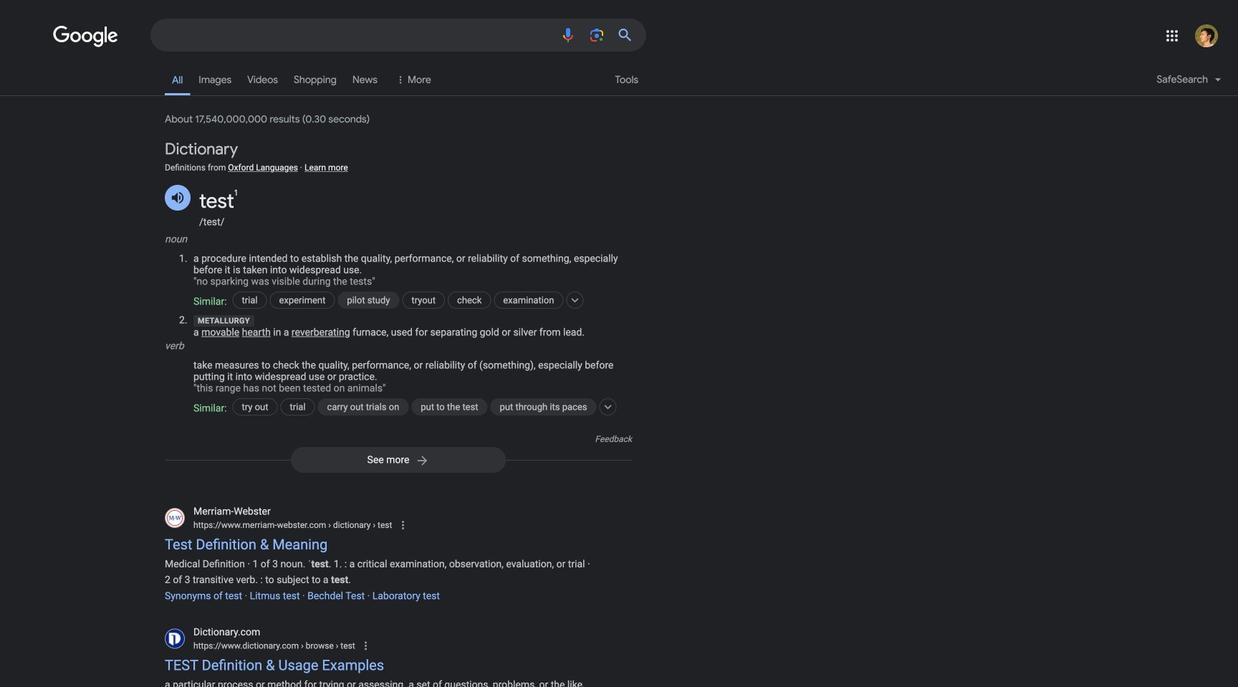 Task type: locate. For each thing, give the bounding box(es) containing it.
navigation
[[0, 63, 1238, 104]]

1 vertical spatial list
[[193, 394, 632, 489]]

None text field
[[193, 519, 392, 532], [326, 520, 392, 530], [193, 640, 355, 653], [299, 641, 355, 651], [193, 519, 392, 532], [326, 520, 392, 530], [193, 640, 355, 653], [299, 641, 355, 651]]

search by voice image
[[560, 27, 577, 44]]

None search field
[[0, 18, 646, 52]]

0 vertical spatial list
[[193, 287, 632, 382]]

heading
[[165, 139, 238, 159]]

google image
[[53, 26, 119, 47]]

list
[[193, 287, 632, 382], [193, 394, 632, 489]]

list item
[[233, 287, 287, 312], [270, 287, 355, 312], [338, 287, 420, 312], [402, 287, 465, 312], [448, 287, 511, 312], [494, 287, 584, 312], [233, 394, 298, 419], [281, 394, 335, 419], [318, 394, 429, 419], [412, 394, 508, 419], [491, 394, 617, 419]]



Task type: describe. For each thing, give the bounding box(es) containing it.
2 list from the top
[[193, 394, 632, 489]]

1 list from the top
[[193, 287, 632, 382]]

search by image image
[[588, 27, 606, 44]]



Task type: vqa. For each thing, say whether or not it's contained in the screenshot.
2nd 7:30 AM text field from the bottom of the 'Main Content' containing Best flights to Los Angeles
no



